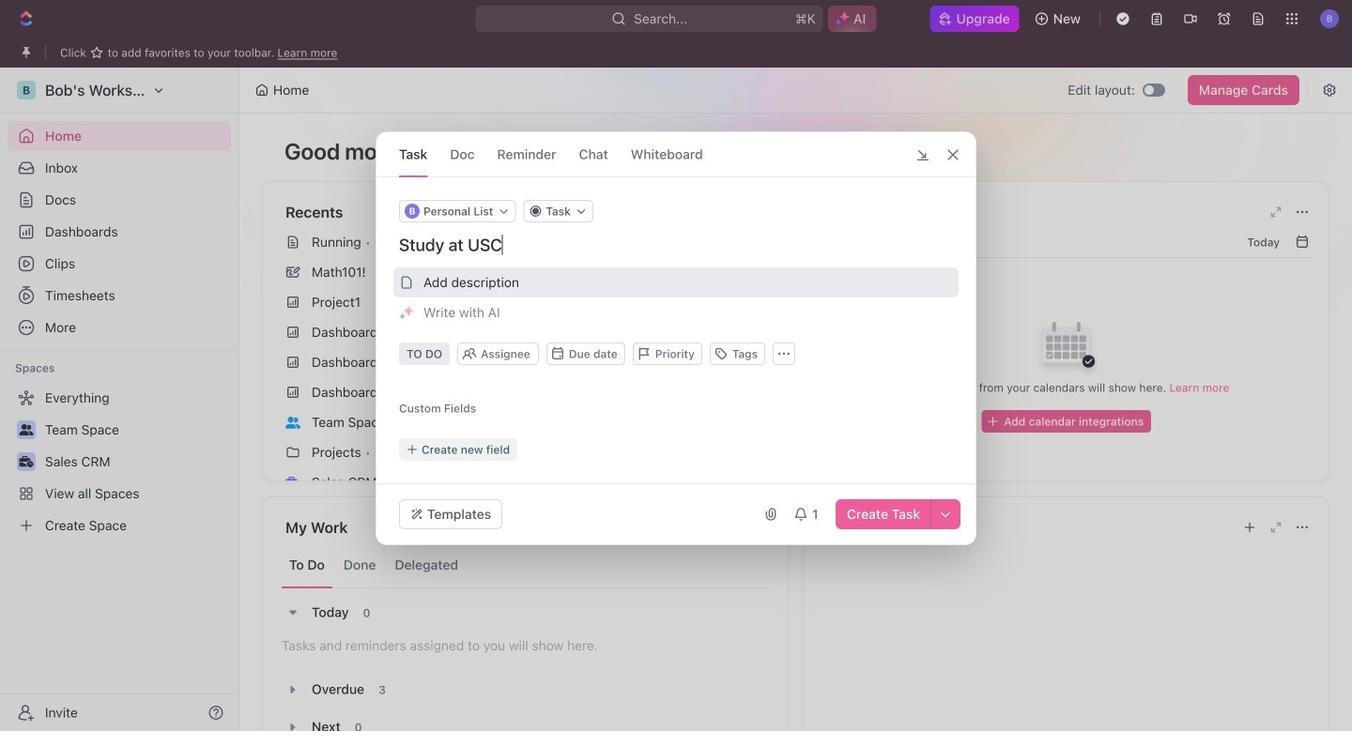 Task type: vqa. For each thing, say whether or not it's contained in the screenshot.
off image
no



Task type: locate. For each thing, give the bounding box(es) containing it.
dialog
[[376, 131, 977, 546]]

tab list
[[282, 543, 769, 589]]

tree
[[8, 383, 231, 541]]

Task name or type '/' for commands text field
[[399, 234, 957, 256]]

user group image
[[285, 417, 300, 429]]



Task type: describe. For each thing, give the bounding box(es) containing it.
sidebar navigation
[[0, 68, 239, 731]]

business time image
[[285, 477, 300, 489]]

tree inside sidebar navigation
[[8, 383, 231, 541]]



